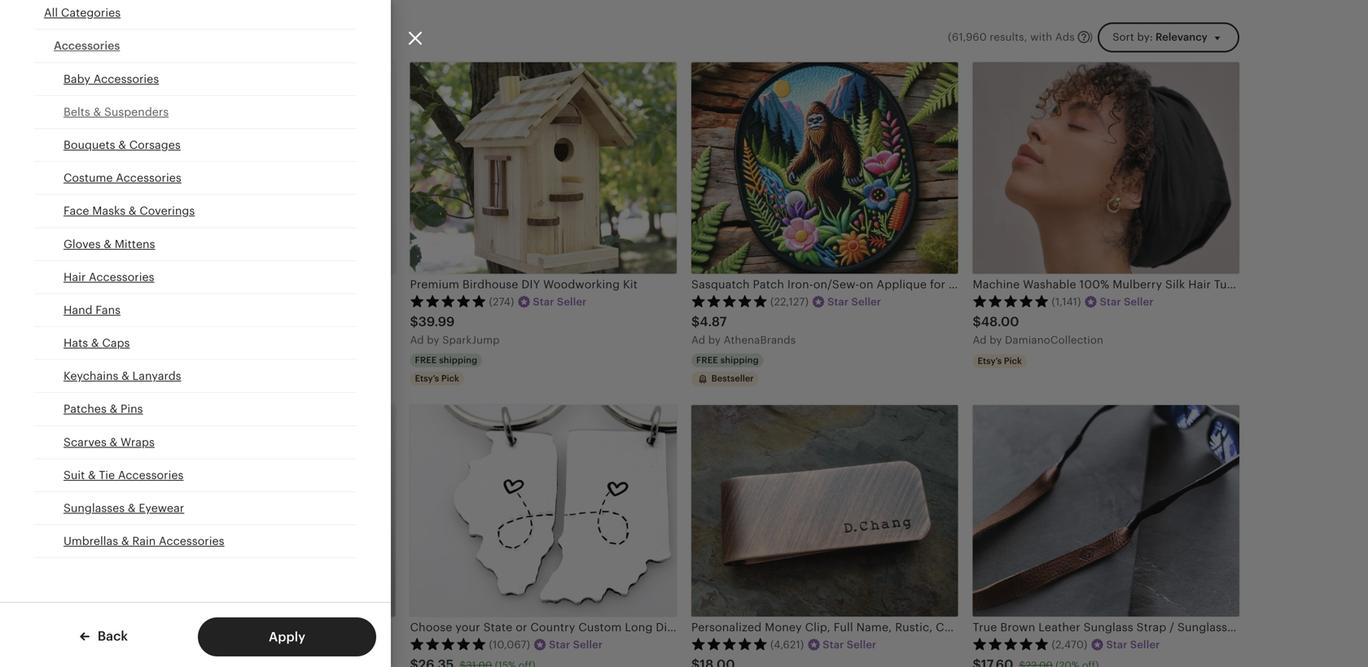 Task type: vqa. For each thing, say whether or not it's contained in the screenshot.
"via"
no



Task type: locate. For each thing, give the bounding box(es) containing it.
b down the 39.99 on the left of the page
[[427, 334, 434, 346]]

results,
[[990, 31, 1027, 43]]

2 horizontal spatial b
[[990, 334, 996, 346]]

a up free shipping etsy's pick
[[410, 334, 417, 346]]

1 vertical spatial all
[[158, 31, 171, 43]]

1 d from the left
[[136, 334, 143, 346]]

d down the 39.99 on the left of the page
[[417, 334, 424, 346]]

strawberry retractable badge reel, rn id holder, glitter nurse key card, spring time, summer fun, medical gift, fruit accessories, dietician image
[[129, 62, 395, 274]]

star seller right (2,470)
[[1106, 639, 1160, 651]]

star for (2,470)
[[1106, 639, 1127, 651]]

4 d from the left
[[980, 334, 987, 346]]

$ down machine at top
[[973, 315, 981, 330]]

caps
[[102, 337, 130, 350]]

star
[[533, 296, 554, 308], [827, 296, 849, 308], [1100, 296, 1121, 308], [549, 639, 570, 651], [823, 639, 844, 651], [1106, 639, 1127, 651]]

star right (22,127)
[[827, 296, 849, 308]]

accessories down categories at the left of the page
[[54, 39, 120, 52]]

hair up hand
[[64, 271, 86, 284]]

sasquatch patch iron-on/sew-on applique for clothing jacket vest jeans backpack, nature outdoor cryptid badge, bigfoot myth, creature legend image
[[691, 62, 958, 274]]

(274)
[[489, 296, 514, 308]]

seller
[[557, 296, 587, 308], [851, 296, 881, 308], [1124, 296, 1154, 308], [573, 639, 603, 651], [847, 639, 876, 651], [1130, 639, 1160, 651]]

2 shipping from the left
[[720, 355, 759, 366]]

$ down premium
[[410, 315, 418, 330]]

pick
[[1004, 356, 1022, 366], [441, 374, 459, 384]]

d
[[136, 334, 143, 346], [417, 334, 424, 346], [698, 334, 705, 346], [980, 334, 987, 346]]

2 y from the left
[[715, 334, 721, 346]]

scarves & wraps
[[64, 436, 155, 449]]

1 free from the left
[[415, 355, 437, 366]]

star seller down the choose your state or country custom long distance keychain set
[[549, 639, 603, 651]]

11.69
[[137, 315, 168, 330]]

1 vertical spatial etsy's
[[415, 374, 439, 384]]

2 horizontal spatial y
[[996, 334, 1002, 346]]

scarves & wraps button
[[34, 427, 357, 460]]

5 out of 5 stars image inside infinity scarf, crochet cowl -- le fleur scarf link
[[129, 638, 205, 651]]

accessories up belts & suspenders
[[93, 72, 159, 85]]

all filters
[[158, 31, 205, 43]]

y inside the $ 4.87 a d b y athenabrands
[[715, 334, 721, 346]]

free inside free shipping etsy's pick
[[415, 355, 437, 366]]

hair accessories button
[[34, 261, 357, 294]]

3 d from the left
[[698, 334, 705, 346]]

& for tie
[[88, 469, 96, 482]]

hair inside button
[[64, 271, 86, 284]]

& right masks
[[129, 205, 137, 218]]

star seller for (4,621)
[[823, 639, 876, 651]]

seller right (4,621)
[[847, 639, 876, 651]]

star for (274)
[[533, 296, 554, 308]]

etsy's down 48.00
[[978, 356, 1002, 366]]

5 out of 5 stars image left (2,470)
[[973, 638, 1049, 651]]

all left categories at the left of the page
[[44, 6, 58, 19]]

star seller down woodworking
[[533, 296, 587, 308]]

3 y from the left
[[996, 334, 1002, 346]]

d for 4.87
[[698, 334, 705, 346]]

a up free shipping
[[691, 334, 699, 346]]

& left tie
[[88, 469, 96, 482]]

choose
[[410, 621, 452, 634]]

gloves & mittens
[[64, 238, 155, 251]]

scarf,
[[170, 621, 202, 634]]

0 horizontal spatial shipping
[[439, 355, 477, 366]]

hand
[[64, 304, 93, 317]]

costume
[[64, 171, 113, 184]]

5 out of 5 stars image down choose at the bottom left of page
[[410, 638, 487, 651]]

& inside 'button'
[[91, 337, 99, 350]]

b for 4.87
[[708, 334, 715, 346]]

& left eyewear
[[128, 502, 136, 515]]

0 horizontal spatial y
[[433, 334, 439, 346]]

costume accessories
[[64, 171, 181, 184]]

& inside "button"
[[110, 403, 118, 416]]

2 - from the left
[[289, 621, 293, 634]]

premium birdhouse diy woodworking kit
[[410, 278, 638, 291]]

5 out of 5 stars image
[[129, 295, 205, 308], [410, 295, 487, 308], [691, 295, 768, 308], [973, 295, 1049, 308], [129, 638, 205, 651], [410, 638, 487, 651], [691, 638, 768, 651], [973, 638, 1049, 651]]

star for (22,127)
[[827, 296, 849, 308]]

bestseller
[[711, 374, 754, 384]]

crochet
[[206, 621, 250, 634]]

d down 11.69
[[136, 334, 143, 346]]

star seller for (274)
[[533, 296, 587, 308]]

1 shipping from the left
[[439, 355, 477, 366]]

1 horizontal spatial y
[[715, 334, 721, 346]]

y for 39.99
[[433, 334, 439, 346]]

damianocollection
[[1005, 334, 1103, 346]]

$ inside the $ 4.87 a d b y athenabrands
[[691, 315, 700, 330]]

with
[[1030, 31, 1052, 43]]

all for all categories
[[44, 6, 58, 19]]

star seller right (4,621)
[[823, 639, 876, 651]]

(22,127)
[[770, 296, 809, 308]]

baby accessories
[[64, 72, 159, 85]]

belts
[[64, 105, 90, 118]]

0 horizontal spatial b
[[427, 334, 434, 346]]

1 horizontal spatial hair
[[1188, 278, 1211, 291]]

12.99
[[180, 317, 205, 328]]

a for 39.99
[[410, 334, 417, 346]]

0 horizontal spatial all
[[44, 6, 58, 19]]

star down diy
[[533, 296, 554, 308]]

1 horizontal spatial b
[[708, 334, 715, 346]]

all inside "button"
[[44, 6, 58, 19]]

seller for (4,621)
[[847, 639, 876, 651]]

sunglasses & eyewear
[[64, 502, 184, 515]]

all left filters
[[158, 31, 171, 43]]

d inside $ 39.99 a d b y sparkjump
[[417, 334, 424, 346]]

free
[[415, 355, 437, 366], [696, 355, 718, 366]]

seller down "mulberry" at right
[[1124, 296, 1154, 308]]

patches & pins button
[[34, 393, 357, 427]]

hats
[[64, 337, 88, 350]]

d down 48.00
[[980, 334, 987, 346]]

(10,067)
[[489, 639, 530, 651]]

star right (2,470)
[[1106, 639, 1127, 651]]

a up keychains & lanyards
[[129, 334, 136, 346]]

seller right (2,470)
[[1130, 639, 1160, 651]]

& left the lanyards
[[121, 370, 129, 383]]

5 out of 5 stars image down keychain
[[691, 638, 768, 651]]

1 horizontal spatial all
[[158, 31, 171, 43]]

& left wraps
[[110, 436, 118, 449]]

0 horizontal spatial pick
[[441, 374, 459, 384]]

umbrellas
[[64, 535, 118, 548]]

1 a from the left
[[129, 334, 136, 346]]

1 horizontal spatial free
[[696, 355, 718, 366]]

etsy's
[[978, 356, 1002, 366], [415, 374, 439, 384]]

5 out of 5 stars image for (274)
[[410, 295, 487, 308]]

2 free from the left
[[696, 355, 718, 366]]

premium
[[410, 278, 459, 291]]

silk
[[1165, 278, 1185, 291]]

0 horizontal spatial free
[[415, 355, 437, 366]]

shipping down sparkjump
[[439, 355, 477, 366]]

coverings
[[140, 205, 195, 218]]

seller down woodworking
[[557, 296, 587, 308]]

athenabrands
[[724, 334, 796, 346]]

sparkjump
[[442, 334, 500, 346]]

1 vertical spatial pick
[[441, 374, 459, 384]]

5 out of 5 stars image down infinity
[[129, 638, 205, 651]]

seller down the choose your state or country custom long distance keychain set
[[573, 639, 603, 651]]

& left rain
[[121, 535, 129, 548]]

0 horizontal spatial etsy's
[[415, 374, 439, 384]]

filters
[[174, 31, 205, 43]]

& left corsages
[[118, 138, 126, 151]]

0 vertical spatial etsy's
[[978, 356, 1002, 366]]

b inside the $ 4.87 a d b y athenabrands
[[708, 334, 715, 346]]

infinity scarf, crochet cowl -- le fleur scarf link
[[129, 405, 395, 668]]

etsy's down $ 39.99 a d b y sparkjump
[[415, 374, 439, 384]]

$ inside $ 48.00 a d b y damianocollection
[[973, 315, 981, 330]]

$ inside $ 39.99 a d b y sparkjump
[[410, 315, 418, 330]]

3 b from the left
[[990, 334, 996, 346]]

a inside $ 11.69 $ 12.99 (10% off) a d
[[129, 334, 136, 346]]

accessories down sunglasses & eyewear button
[[159, 535, 224, 548]]

3 a from the left
[[691, 334, 699, 346]]

kit
[[623, 278, 638, 291]]

scarf
[[350, 621, 388, 634]]

personalized money clip, full name, rustic, custom copper wallet clip, graduation gift for him, christmas present, birthday gift, antiqued image
[[691, 405, 958, 617]]

a inside $ 39.99 a d b y sparkjump
[[410, 334, 417, 346]]

b inside $ 39.99 a d b y sparkjump
[[427, 334, 434, 346]]

2 b from the left
[[708, 334, 715, 346]]

4 a from the left
[[973, 334, 980, 346]]

d for 48.00
[[980, 334, 987, 346]]

& left pins
[[110, 403, 118, 416]]

5 out of 5 stars image down premium
[[410, 295, 487, 308]]

( 61,960 results,
[[948, 31, 1027, 43]]

$ for 11.69
[[129, 315, 137, 330]]

a inside $ 48.00 a d b y damianocollection
[[973, 334, 980, 346]]

accessories
[[54, 39, 120, 52], [93, 72, 159, 85], [116, 171, 181, 184], [89, 271, 154, 284], [118, 469, 184, 482], [159, 535, 224, 548]]

free up bestseller
[[696, 355, 718, 366]]

& inside button
[[121, 535, 129, 548]]

y down 48.00
[[996, 334, 1002, 346]]

star down country
[[549, 639, 570, 651]]

-
[[285, 621, 289, 634], [289, 621, 293, 634]]

y down the 39.99 on the left of the page
[[433, 334, 439, 346]]

suit & tie accessories
[[64, 469, 184, 482]]

shipping for free shipping etsy's pick
[[439, 355, 477, 366]]

star seller right (22,127)
[[827, 296, 881, 308]]

d inside $ 48.00 a d b y damianocollection
[[980, 334, 987, 346]]

1 y from the left
[[433, 334, 439, 346]]

seller right (22,127)
[[851, 296, 881, 308]]

all for all filters
[[158, 31, 171, 43]]

corsages
[[129, 138, 181, 151]]

& inside button
[[104, 238, 112, 251]]

shipping inside free shipping etsy's pick
[[439, 355, 477, 366]]

star seller down "mulberry" at right
[[1100, 296, 1154, 308]]

machine washable 100% mulberry silk hair turban for sleeping image
[[973, 62, 1239, 274]]

2 d from the left
[[417, 334, 424, 346]]

b down 4.87
[[708, 334, 715, 346]]

& for lanyards
[[121, 370, 129, 383]]

5 out of 5 stars image up 4.87
[[691, 295, 768, 308]]

etsy's pick
[[978, 356, 1022, 366]]

categories
[[61, 6, 121, 19]]

& right the hats
[[91, 337, 99, 350]]

2 a from the left
[[410, 334, 417, 346]]

seller for (22,127)
[[851, 296, 881, 308]]

star seller for (10,067)
[[549, 639, 603, 651]]

free for free shipping
[[696, 355, 718, 366]]

mulberry
[[1112, 278, 1162, 291]]

star down 100%
[[1100, 296, 1121, 308]]

0 vertical spatial all
[[44, 6, 58, 19]]

& for wraps
[[110, 436, 118, 449]]

y down 4.87
[[715, 334, 721, 346]]

b down 48.00
[[990, 334, 996, 346]]

mittens
[[115, 238, 155, 251]]

hand fans
[[64, 304, 121, 317]]

$ up free shipping
[[691, 315, 700, 330]]

a inside the $ 4.87 a d b y athenabrands
[[691, 334, 699, 346]]

5 out of 5 stars image down machine at top
[[973, 295, 1049, 308]]

all inside button
[[158, 31, 171, 43]]

& right belts
[[93, 105, 101, 118]]

1 b from the left
[[427, 334, 434, 346]]

pick down $ 48.00 a d b y damianocollection at right
[[1004, 356, 1022, 366]]

d inside $ 11.69 $ 12.99 (10% off) a d
[[136, 334, 143, 346]]

birdhouse
[[462, 278, 518, 291]]

choose your state or country custom long distance keychain set
[[410, 621, 779, 634]]

free shipping
[[696, 355, 759, 366]]

wraps
[[121, 436, 155, 449]]

all categories button
[[34, 0, 357, 30]]

free down the 39.99 on the left of the page
[[415, 355, 437, 366]]

$ up caps
[[129, 315, 137, 330]]

d inside the $ 4.87 a d b y athenabrands
[[698, 334, 705, 346]]

premium birdhouse diy woodworking kit image
[[410, 62, 677, 274]]

free for free shipping etsy's pick
[[415, 355, 437, 366]]

pick down sparkjump
[[441, 374, 459, 384]]

hair accessories
[[64, 271, 154, 284]]

all filters button
[[129, 23, 217, 52]]

& right gloves at the top
[[104, 238, 112, 251]]

0 vertical spatial pick
[[1004, 356, 1022, 366]]

apply
[[269, 630, 305, 645]]

star seller for (2,470)
[[1106, 639, 1160, 651]]

your
[[455, 621, 480, 634]]

for
[[1255, 278, 1273, 291]]

belts & suspenders button
[[34, 96, 357, 129]]

shipping up bestseller
[[720, 355, 759, 366]]

1 horizontal spatial shipping
[[720, 355, 759, 366]]

0 horizontal spatial hair
[[64, 271, 86, 284]]

search filters dialog
[[0, 0, 1368, 668]]

hair right silk
[[1188, 278, 1211, 291]]

state
[[483, 621, 512, 634]]

long
[[625, 621, 653, 634]]

choose your state or country custom long distance keychain set image
[[410, 405, 677, 617]]

$ right 11.69
[[174, 317, 180, 328]]

back link
[[80, 628, 128, 646]]

1 horizontal spatial pick
[[1004, 356, 1022, 366]]

a up "etsy's pick"
[[973, 334, 980, 346]]

star right (4,621)
[[823, 639, 844, 651]]

seller for (1,141)
[[1124, 296, 1154, 308]]

gloves
[[64, 238, 101, 251]]

star for (4,621)
[[823, 639, 844, 651]]

etsy's inside free shipping etsy's pick
[[415, 374, 439, 384]]

y inside $ 39.99 a d b y sparkjump
[[433, 334, 439, 346]]

d down 4.87
[[698, 334, 705, 346]]



Task type: describe. For each thing, give the bounding box(es) containing it.
4.87
[[700, 315, 727, 330]]

distance
[[656, 621, 704, 634]]

accessories button
[[34, 30, 357, 63]]

5 out of 5 stars image for (2,470)
[[973, 638, 1049, 651]]

(4,621)
[[770, 639, 804, 651]]

hats & caps button
[[34, 327, 357, 360]]

a for 48.00
[[973, 334, 980, 346]]

face
[[64, 205, 89, 218]]

pick inside free shipping etsy's pick
[[441, 374, 459, 384]]

keychains & lanyards button
[[34, 360, 357, 393]]

keychain
[[707, 621, 757, 634]]

infinity scarf, crochet cowl -- le fleur scarf image
[[129, 405, 395, 617]]

star seller for (1,141)
[[1100, 296, 1154, 308]]

& for pins
[[110, 403, 118, 416]]

rain
[[132, 535, 156, 548]]

a for 4.87
[[691, 334, 699, 346]]

sunglasses & eyewear button
[[34, 493, 357, 526]]

5 out of 5 stars image for (22,127)
[[691, 295, 768, 308]]

fans
[[96, 304, 121, 317]]

patches & pins
[[64, 403, 143, 416]]

country
[[530, 621, 575, 634]]

b inside $ 48.00 a d b y damianocollection
[[990, 334, 996, 346]]

$ 11.69 $ 12.99 (10% off) a d
[[129, 315, 249, 346]]

gloves & mittens button
[[34, 228, 357, 261]]

$ for 48.00
[[973, 315, 981, 330]]

39.99
[[418, 315, 455, 330]]

seller for (10,067)
[[573, 639, 603, 651]]

1 horizontal spatial etsy's
[[978, 356, 1002, 366]]

true brown leather sunglass strap / sunglass retainer / eyewear retainers / full grain leather / monogrammed image
[[973, 405, 1239, 617]]

diy
[[521, 278, 540, 291]]

custom
[[578, 621, 622, 634]]

1 - from the left
[[285, 621, 289, 634]]

infinity scarf, crochet cowl -- le fleur scarf
[[129, 621, 388, 634]]

fleur
[[312, 621, 347, 634]]

star for (1,141)
[[1100, 296, 1121, 308]]

star for (10,067)
[[549, 639, 570, 651]]

turban
[[1214, 278, 1252, 291]]

48.00
[[981, 315, 1019, 330]]

scarves
[[64, 436, 107, 449]]

5 out of 5 stars image for (10,067)
[[410, 638, 487, 651]]

5 out of 5 stars image for (1,141)
[[973, 295, 1049, 308]]

$ for 4.87
[[691, 315, 700, 330]]

baby
[[64, 72, 90, 85]]

keychains & lanyards
[[64, 370, 181, 383]]

5 out of 5 stars image for (4,621)
[[691, 638, 768, 651]]

61,960
[[952, 31, 987, 43]]

accessories down the gloves & mittens
[[89, 271, 154, 284]]

star seller for (22,127)
[[827, 296, 881, 308]]

suit & tie accessories button
[[34, 460, 357, 493]]

seller for (274)
[[557, 296, 587, 308]]

(1,141)
[[1052, 296, 1081, 308]]

& for corsages
[[118, 138, 126, 151]]

machine
[[973, 278, 1020, 291]]

(
[[948, 31, 951, 43]]

bouquets & corsages button
[[34, 129, 357, 162]]

cowl
[[254, 621, 282, 634]]

y for 4.87
[[715, 334, 721, 346]]

b for 39.99
[[427, 334, 434, 346]]

seller for (2,470)
[[1130, 639, 1160, 651]]

umbrellas & rain accessories button
[[34, 526, 357, 559]]

umbrellas & rain accessories
[[64, 535, 224, 548]]

all categories
[[44, 6, 121, 19]]

lanyards
[[132, 370, 181, 383]]

$ for 39.99
[[410, 315, 418, 330]]

with ads
[[1030, 31, 1075, 43]]

d for 39.99
[[417, 334, 424, 346]]

$ 4.87 a d b y athenabrands
[[691, 315, 796, 346]]

face masks & coverings button
[[34, 195, 357, 228]]

100%
[[1079, 278, 1109, 291]]

& for mittens
[[104, 238, 112, 251]]

y inside $ 48.00 a d b y damianocollection
[[996, 334, 1002, 346]]

belts & suspenders
[[64, 105, 169, 118]]

or
[[516, 621, 527, 634]]

)
[[1089, 31, 1093, 43]]

(10%
[[208, 317, 230, 328]]

ads
[[1055, 31, 1075, 43]]

sleeping
[[1276, 278, 1325, 291]]

bouquets
[[64, 138, 115, 151]]

& for rain
[[121, 535, 129, 548]]

tie
[[99, 469, 115, 482]]

sunglasses
[[64, 502, 125, 515]]

pins
[[121, 403, 143, 416]]

baby accessories button
[[34, 63, 357, 96]]

hats & caps
[[64, 337, 130, 350]]

& for eyewear
[[128, 502, 136, 515]]

washable
[[1023, 278, 1076, 291]]

accessories down corsages
[[116, 171, 181, 184]]

le
[[296, 621, 309, 634]]

machine washable 100% mulberry silk hair turban for sleeping
[[973, 278, 1325, 291]]

& for suspenders
[[93, 105, 101, 118]]

$ 39.99 a d b y sparkjump
[[410, 315, 500, 346]]

set
[[760, 621, 779, 634]]

accessories up eyewear
[[118, 469, 184, 482]]

face masks & coverings
[[64, 205, 195, 218]]

5 out of 5 stars image up 11.69
[[129, 295, 205, 308]]

shipping for free shipping
[[720, 355, 759, 366]]

accessories inside button
[[159, 535, 224, 548]]

keychains
[[64, 370, 118, 383]]

free shipping etsy's pick
[[415, 355, 477, 384]]

(2,470)
[[1052, 639, 1087, 651]]

& for caps
[[91, 337, 99, 350]]



